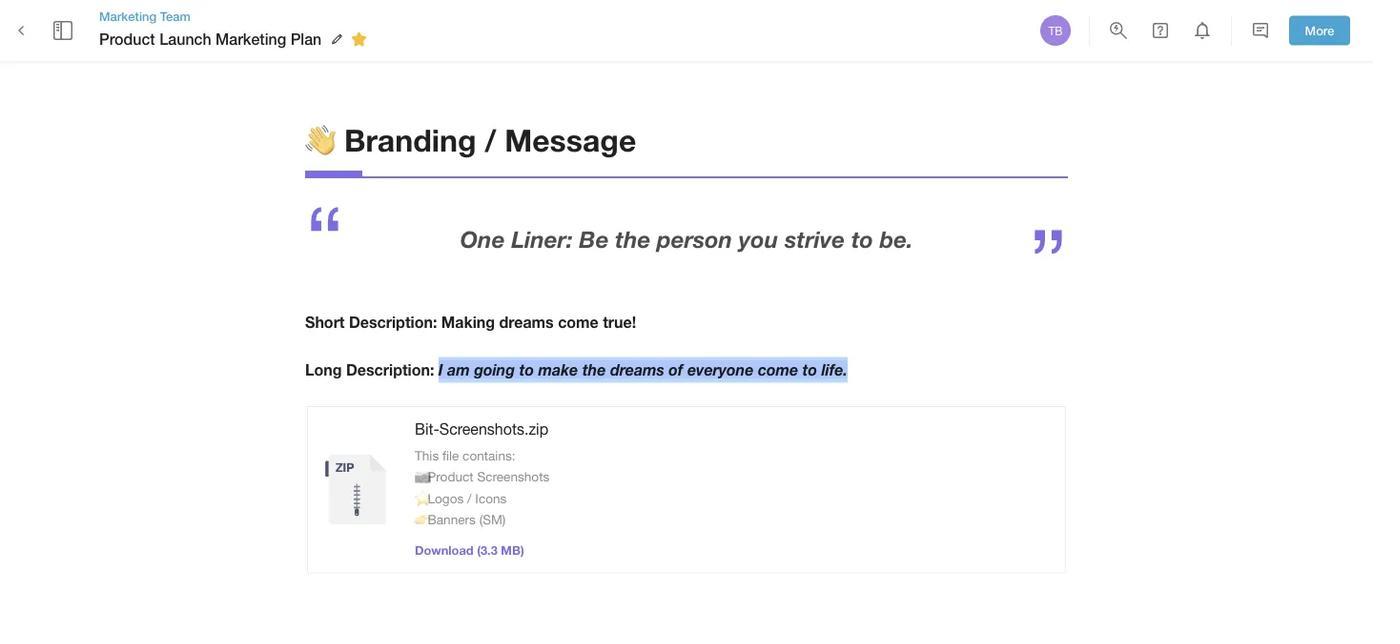 Task type: vqa. For each thing, say whether or not it's contained in the screenshot.
Workspace Name text field
no



Task type: describe. For each thing, give the bounding box(es) containing it.
going
[[474, 361, 515, 379]]

i
[[439, 361, 443, 379]]

launch
[[159, 30, 211, 48]]

be
[[579, 225, 609, 252]]

more
[[1306, 23, 1335, 38]]

product launch marketing plan
[[99, 30, 322, 48]]

1 vertical spatial marketing
[[216, 30, 286, 48]]

/ inside "this file contains: 📷product screenshots ⭐️logos / icons 👉banners (sm)"
[[467, 491, 472, 506]]

of
[[669, 361, 683, 379]]

more button
[[1290, 16, 1351, 45]]

person
[[657, 225, 733, 252]]

true!
[[603, 314, 636, 332]]

0 vertical spatial dreams
[[499, 314, 554, 332]]

tb
[[1049, 24, 1063, 37]]

short description: making dreams come true!
[[305, 314, 636, 332]]

1 vertical spatial dreams
[[611, 361, 665, 379]]

file
[[443, 448, 459, 463]]

0 horizontal spatial to
[[519, 361, 534, 379]]

download
[[415, 543, 474, 557]]

download (3.3 mb) link
[[415, 543, 524, 557]]

liner:
[[511, 225, 573, 252]]

team
[[160, 8, 191, 23]]

remove favorite image
[[347, 28, 370, 51]]

bit-
[[415, 420, 440, 438]]

this
[[415, 448, 439, 463]]

⭐️logos
[[415, 491, 464, 506]]

0 vertical spatial come
[[558, 314, 599, 332]]

one liner: be the person you strive to be.
[[460, 225, 913, 252]]

description: for long
[[346, 361, 434, 379]]

👋
[[305, 121, 336, 158]]

making
[[441, 314, 495, 332]]

product
[[99, 30, 155, 48]]

long
[[305, 361, 342, 379]]

strive
[[785, 225, 845, 252]]

am
[[447, 361, 470, 379]]

download (3.3 mb)
[[415, 543, 524, 557]]

1 horizontal spatial /
[[485, 121, 496, 158]]

screenshots
[[477, 470, 550, 485]]

this file contains: 📷product screenshots ⭐️logos / icons 👉banners (sm)
[[415, 448, 550, 528]]



Task type: locate. For each thing, give the bounding box(es) containing it.
one
[[460, 225, 505, 252]]

everyone
[[688, 361, 754, 379]]

1 vertical spatial /
[[467, 491, 472, 506]]

0 vertical spatial /
[[485, 121, 496, 158]]

0 horizontal spatial come
[[558, 314, 599, 332]]

1 horizontal spatial the
[[615, 225, 651, 252]]

(sm)
[[479, 512, 506, 528]]

/
[[485, 121, 496, 158], [467, 491, 472, 506]]

/ left the message
[[485, 121, 496, 158]]

come left life.
[[758, 361, 799, 379]]

1 vertical spatial the
[[583, 361, 606, 379]]

2 horizontal spatial to
[[852, 225, 874, 252]]

description: left i
[[346, 361, 434, 379]]

1 horizontal spatial come
[[758, 361, 799, 379]]

0 vertical spatial the
[[615, 225, 651, 252]]

marketing up 'product'
[[99, 8, 157, 23]]

description: right short
[[349, 314, 437, 332]]

make
[[538, 361, 578, 379]]

0 horizontal spatial dreams
[[499, 314, 554, 332]]

marketing
[[99, 8, 157, 23], [216, 30, 286, 48]]

the
[[615, 225, 651, 252], [583, 361, 606, 379]]

(3.3
[[477, 543, 498, 557]]

you
[[739, 225, 779, 252]]

tb button
[[1038, 12, 1074, 49]]

👋 branding / message
[[305, 121, 637, 158]]

the right 'be'
[[615, 225, 651, 252]]

📷product
[[415, 470, 474, 485]]

to left make
[[519, 361, 534, 379]]

1 vertical spatial description:
[[346, 361, 434, 379]]

come left true! on the left of the page
[[558, 314, 599, 332]]

bit-screenshots.zip
[[415, 420, 549, 438]]

0 horizontal spatial the
[[583, 361, 606, 379]]

marketing down marketing team link
[[216, 30, 286, 48]]

1 vertical spatial come
[[758, 361, 799, 379]]

0 vertical spatial description:
[[349, 314, 437, 332]]

icons
[[475, 491, 507, 506]]

message
[[505, 121, 637, 158]]

/ left icons
[[467, 491, 472, 506]]

life.
[[822, 361, 848, 379]]

dreams left of
[[611, 361, 665, 379]]

dreams
[[499, 314, 554, 332], [611, 361, 665, 379]]

1 horizontal spatial to
[[803, 361, 817, 379]]

dreams up make
[[499, 314, 554, 332]]

👉banners
[[415, 512, 476, 528]]

marketing team
[[99, 8, 191, 23]]

1 horizontal spatial marketing
[[216, 30, 286, 48]]

1 horizontal spatial dreams
[[611, 361, 665, 379]]

be.
[[880, 225, 913, 252]]

0 horizontal spatial marketing
[[99, 8, 157, 23]]

mb)
[[501, 543, 524, 557]]

contains:
[[463, 448, 516, 463]]

come
[[558, 314, 599, 332], [758, 361, 799, 379]]

screenshots.zip
[[440, 420, 549, 438]]

to left be.
[[852, 225, 874, 252]]

marketing team link
[[99, 8, 373, 25]]

branding
[[344, 121, 477, 158]]

to left life.
[[803, 361, 817, 379]]

long description: i am going to make the dreams of everyone come to life.
[[305, 361, 848, 379]]

0 horizontal spatial /
[[467, 491, 472, 506]]

plan
[[291, 30, 322, 48]]

the right make
[[583, 361, 606, 379]]

to
[[852, 225, 874, 252], [519, 361, 534, 379], [803, 361, 817, 379]]

short
[[305, 314, 345, 332]]

description:
[[349, 314, 437, 332], [346, 361, 434, 379]]

description: for short
[[349, 314, 437, 332]]

0 vertical spatial marketing
[[99, 8, 157, 23]]



